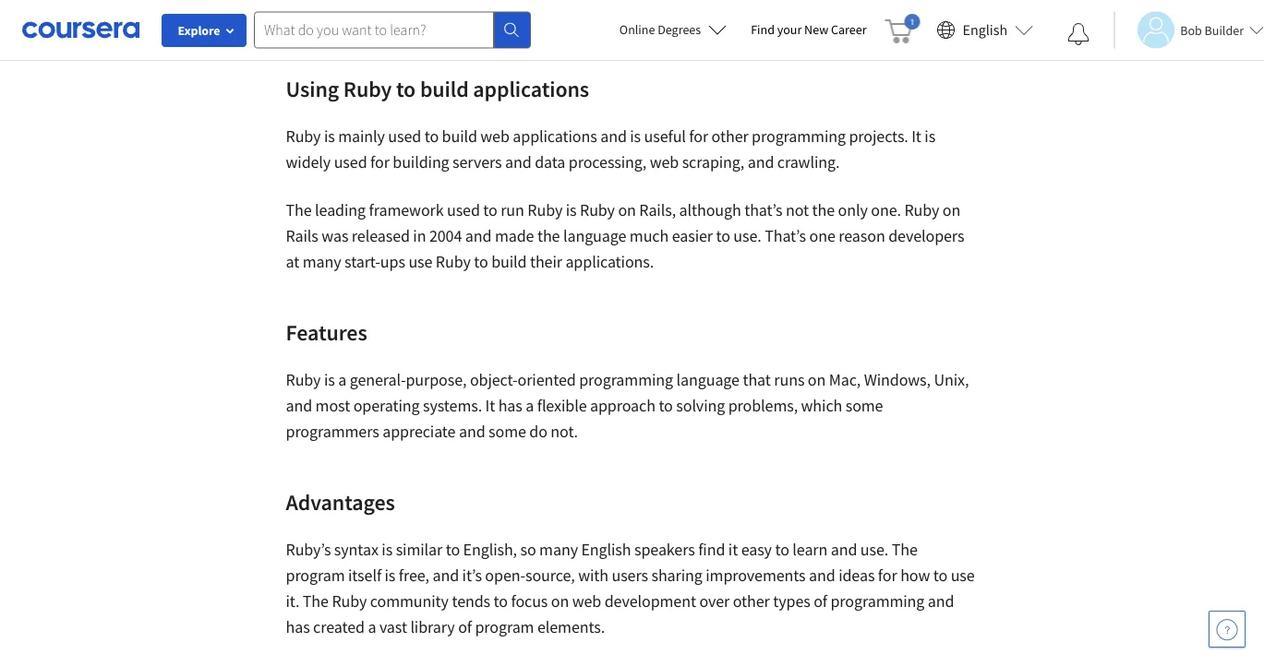 Task type: locate. For each thing, give the bounding box(es) containing it.
2 horizontal spatial for
[[878, 566, 897, 586]]

ruby inside ruby's syntax is similar to english, so many english speakers find it easy to learn and use. the program itself is free, and it's open-source, with users sharing improvements and ideas for how to use it. the ruby community tends to focus on web development over other types of programming and has created a vast library of program elements.
[[332, 591, 367, 612]]

of down tends
[[458, 617, 472, 638]]

the leading framework used to run ruby is ruby on rails, although that's not the only one. ruby on rails was released in 2004 and made the language much easier to use. that's one reason developers at many start-ups use ruby to build their applications.
[[286, 200, 964, 272]]

it right projects.
[[912, 126, 921, 147]]

0 vertical spatial other
[[712, 126, 749, 147]]

for down mainly on the left
[[370, 152, 389, 173]]

to down open-
[[494, 591, 508, 612]]

applications
[[473, 75, 589, 102], [513, 126, 597, 147]]

used up 2004
[[447, 200, 480, 221]]

ruby up mainly on the left
[[343, 75, 392, 102]]

web down useful
[[650, 152, 679, 173]]

0 horizontal spatial program
[[286, 566, 345, 586]]

0 horizontal spatial many
[[303, 252, 341, 272]]

a up most
[[338, 370, 346, 391]]

a left vast
[[368, 617, 376, 638]]

free,
[[399, 566, 429, 586]]

runs
[[774, 370, 805, 391]]

the up their at the top
[[537, 226, 560, 247]]

is inside ruby is a general-purpose, object-oriented programming language that runs on mac, windows, unix, and most operating systems. it has a flexible approach to solving problems, which some programmers appreciate and some do not.
[[324, 370, 335, 391]]

ruby up widely
[[286, 126, 321, 147]]

ruby is a general-purpose, object-oriented programming language that runs on mac, windows, unix, and most operating systems. it has a flexible approach to solving problems, which some programmers appreciate and some do not.
[[286, 370, 969, 442]]

use
[[409, 252, 432, 272], [951, 566, 975, 586]]

english right 'shopping cart: 1 item' icon
[[963, 21, 1008, 39]]

servers
[[453, 152, 502, 173]]

1 vertical spatial other
[[733, 591, 770, 612]]

ruby right run
[[528, 200, 563, 221]]

applications inside ruby is mainly used to build web applications and is useful for other programming projects. it is widely used for building servers and data processing, web scraping, and crawling.
[[513, 126, 597, 147]]

1 vertical spatial use.
[[860, 540, 889, 561]]

1 vertical spatial language
[[676, 370, 740, 391]]

other up scraping,
[[712, 126, 749, 147]]

1 vertical spatial program
[[475, 617, 534, 638]]

some down mac,
[[846, 396, 883, 416]]

use. up ideas
[[860, 540, 889, 561]]

their
[[530, 252, 562, 272]]

how
[[900, 566, 930, 586]]

applications.
[[565, 252, 654, 272]]

created
[[313, 617, 365, 638]]

1 vertical spatial build
[[442, 126, 477, 147]]

1 horizontal spatial english
[[963, 21, 1008, 39]]

is left free,
[[385, 566, 396, 586]]

use right how
[[951, 566, 975, 586]]

2 vertical spatial the
[[303, 591, 329, 612]]

1 vertical spatial has
[[286, 617, 310, 638]]

0 vertical spatial used
[[388, 126, 421, 147]]

1 vertical spatial for
[[370, 152, 389, 173]]

english inside ruby's syntax is similar to english, so many english speakers find it easy to learn and use. the program itself is free, and it's open-source, with users sharing improvements and ideas for how to use it. the ruby community tends to focus on web development over other types of programming and has created a vast library of program elements.
[[581, 540, 631, 561]]

bob builder button
[[1114, 12, 1264, 48]]

2 vertical spatial web
[[572, 591, 601, 612]]

english button
[[929, 0, 1041, 60]]

flexible
[[537, 396, 587, 416]]

projects.
[[849, 126, 908, 147]]

ruby down processing,
[[580, 200, 615, 221]]

build up building
[[420, 75, 469, 102]]

has down object-
[[498, 396, 522, 416]]

build
[[420, 75, 469, 102], [442, 126, 477, 147], [491, 252, 527, 272]]

1 horizontal spatial web
[[572, 591, 601, 612]]

programming
[[752, 126, 846, 147], [579, 370, 673, 391], [831, 591, 925, 612]]

0 horizontal spatial has
[[286, 617, 310, 638]]

to
[[396, 75, 416, 102], [424, 126, 439, 147], [483, 200, 497, 221], [716, 226, 730, 247], [474, 252, 488, 272], [659, 396, 673, 416], [446, 540, 460, 561], [775, 540, 789, 561], [933, 566, 948, 586], [494, 591, 508, 612]]

program down focus
[[475, 617, 534, 638]]

it inside ruby is a general-purpose, object-oriented programming language that runs on mac, windows, unix, and most operating systems. it has a flexible approach to solving problems, which some programmers appreciate and some do not.
[[485, 396, 495, 416]]

1 horizontal spatial it
[[912, 126, 921, 147]]

programming up approach
[[579, 370, 673, 391]]

other
[[712, 126, 749, 147], [733, 591, 770, 612]]

1 horizontal spatial of
[[814, 591, 827, 612]]

use down in
[[409, 252, 432, 272]]

it
[[728, 540, 738, 561]]

one
[[809, 226, 835, 247]]

0 horizontal spatial some
[[489, 422, 526, 442]]

1 horizontal spatial a
[[368, 617, 376, 638]]

is right the syntax
[[382, 540, 393, 561]]

improvements
[[706, 566, 806, 586]]

the up one
[[812, 200, 835, 221]]

2 vertical spatial for
[[878, 566, 897, 586]]

1 vertical spatial many
[[539, 540, 578, 561]]

the
[[812, 200, 835, 221], [537, 226, 560, 247]]

to left run
[[483, 200, 497, 221]]

on left the 'rails,'
[[618, 200, 636, 221]]

1 horizontal spatial for
[[689, 126, 708, 147]]

to up building
[[424, 126, 439, 147]]

ruby up most
[[286, 370, 321, 391]]

0 vertical spatial language
[[563, 226, 626, 247]]

used for mainly
[[388, 126, 421, 147]]

english
[[963, 21, 1008, 39], [581, 540, 631, 561]]

speakers
[[634, 540, 695, 561]]

web up the 'servers'
[[480, 126, 510, 147]]

online
[[619, 21, 655, 38]]

on up which
[[808, 370, 826, 391]]

and down the systems.
[[459, 422, 485, 442]]

ruby up created
[[332, 591, 367, 612]]

ruby is mainly used to build web applications and is useful for other programming projects. it is widely used for building servers and data processing, web scraping, and crawling.
[[286, 126, 936, 173]]

to down although
[[716, 226, 730, 247]]

2 horizontal spatial used
[[447, 200, 480, 221]]

1 vertical spatial used
[[334, 152, 367, 173]]

2 vertical spatial build
[[491, 252, 527, 272]]

easy
[[741, 540, 772, 561]]

used inside the leading framework used to run ruby is ruby on rails, although that's not the only one. ruby on rails was released in 2004 and made the language much easier to use. that's one reason developers at many start-ups use ruby to build their applications.
[[447, 200, 480, 221]]

1 horizontal spatial use.
[[860, 540, 889, 561]]

language up applications.
[[563, 226, 626, 247]]

1 horizontal spatial many
[[539, 540, 578, 561]]

and up ideas
[[831, 540, 857, 561]]

many up source,
[[539, 540, 578, 561]]

0 vertical spatial many
[[303, 252, 341, 272]]

a inside ruby's syntax is similar to english, so many english speakers find it easy to learn and use. the program itself is free, and it's open-source, with users sharing improvements and ideas for how to use it. the ruby community tends to focus on web development over other types of programming and has created a vast library of program elements.
[[368, 617, 376, 638]]

using
[[286, 75, 339, 102]]

0 horizontal spatial use.
[[733, 226, 761, 247]]

and left most
[[286, 396, 312, 416]]

appreciate
[[382, 422, 456, 442]]

on
[[618, 200, 636, 221], [943, 200, 961, 221], [808, 370, 826, 391], [551, 591, 569, 612]]

What do you want to learn? text field
[[254, 12, 494, 48]]

similar
[[396, 540, 442, 561]]

0 vertical spatial programming
[[752, 126, 846, 147]]

language up solving
[[676, 370, 740, 391]]

many
[[303, 252, 341, 272], [539, 540, 578, 561]]

0 vertical spatial some
[[846, 396, 883, 416]]

0 horizontal spatial of
[[458, 617, 472, 638]]

programmers
[[286, 422, 379, 442]]

explore button
[[162, 14, 247, 47]]

programming down ideas
[[831, 591, 925, 612]]

the up how
[[892, 540, 918, 561]]

open-
[[485, 566, 525, 586]]

coursera image
[[22, 15, 139, 45]]

useful
[[644, 126, 686, 147]]

advantages
[[286, 488, 395, 516]]

using ruby to build applications
[[286, 75, 589, 102]]

and right 2004
[[465, 226, 492, 247]]

find your new career
[[751, 21, 867, 38]]

in
[[413, 226, 426, 247]]

elements.
[[537, 617, 605, 638]]

0 horizontal spatial for
[[370, 152, 389, 173]]

0 vertical spatial english
[[963, 21, 1008, 39]]

for left how
[[878, 566, 897, 586]]

solving
[[676, 396, 725, 416]]

of right types
[[814, 591, 827, 612]]

is up most
[[324, 370, 335, 391]]

is right run
[[566, 200, 577, 221]]

1 horizontal spatial used
[[388, 126, 421, 147]]

0 horizontal spatial use
[[409, 252, 432, 272]]

has down it.
[[286, 617, 310, 638]]

1 horizontal spatial has
[[498, 396, 522, 416]]

0 horizontal spatial a
[[338, 370, 346, 391]]

your
[[777, 21, 802, 38]]

shopping cart: 1 item image
[[885, 14, 920, 43]]

systems.
[[423, 396, 482, 416]]

None search field
[[254, 12, 531, 48]]

rails,
[[639, 200, 676, 221]]

for up scraping,
[[689, 126, 708, 147]]

web inside ruby's syntax is similar to english, so many english speakers find it easy to learn and use. the program itself is free, and it's open-source, with users sharing improvements and ideas for how to use it. the ruby community tends to focus on web development over other types of programming and has created a vast library of program elements.
[[572, 591, 601, 612]]

syntax
[[334, 540, 378, 561]]

0 vertical spatial use.
[[733, 226, 761, 247]]

a
[[338, 370, 346, 391], [526, 396, 534, 416], [368, 617, 376, 638]]

0 vertical spatial the
[[286, 200, 312, 221]]

use. down that's
[[733, 226, 761, 247]]

with
[[578, 566, 609, 586]]

ruby
[[343, 75, 392, 102], [286, 126, 321, 147], [528, 200, 563, 221], [580, 200, 615, 221], [904, 200, 939, 221], [436, 252, 471, 272], [286, 370, 321, 391], [332, 591, 367, 612]]

english up with
[[581, 540, 631, 561]]

many down was
[[303, 252, 341, 272]]

english,
[[463, 540, 517, 561]]

1 horizontal spatial language
[[676, 370, 740, 391]]

itself
[[348, 566, 381, 586]]

approach
[[590, 396, 656, 416]]

0 horizontal spatial used
[[334, 152, 367, 173]]

other down improvements
[[733, 591, 770, 612]]

to left solving
[[659, 396, 673, 416]]

made
[[495, 226, 534, 247]]

2 horizontal spatial a
[[526, 396, 534, 416]]

career
[[831, 21, 867, 38]]

many inside the leading framework used to run ruby is ruby on rails, although that's not the only one. ruby on rails was released in 2004 and made the language much easier to use. that's one reason developers at many start-ups use ruby to build their applications.
[[303, 252, 341, 272]]

released
[[352, 226, 410, 247]]

it down object-
[[485, 396, 495, 416]]

mainly
[[338, 126, 385, 147]]

on down source,
[[551, 591, 569, 612]]

0 vertical spatial web
[[480, 126, 510, 147]]

ruby's
[[286, 540, 331, 561]]

developers
[[888, 226, 964, 247]]

is
[[324, 126, 335, 147], [630, 126, 641, 147], [925, 126, 936, 147], [566, 200, 577, 221], [324, 370, 335, 391], [382, 540, 393, 561], [385, 566, 396, 586]]

0 horizontal spatial the
[[537, 226, 560, 247]]

to right similar at the bottom of the page
[[446, 540, 460, 561]]

language inside ruby is a general-purpose, object-oriented programming language that runs on mac, windows, unix, and most operating systems. it has a flexible approach to solving problems, which some programmers appreciate and some do not.
[[676, 370, 740, 391]]

0 vertical spatial the
[[812, 200, 835, 221]]

2 vertical spatial programming
[[831, 591, 925, 612]]

to inside ruby is mainly used to build web applications and is useful for other programming projects. it is widely used for building servers and data processing, web scraping, and crawling.
[[424, 126, 439, 147]]

1 vertical spatial some
[[489, 422, 526, 442]]

windows,
[[864, 370, 931, 391]]

web down with
[[572, 591, 601, 612]]

and up processing,
[[600, 126, 627, 147]]

for inside ruby's syntax is similar to english, so many english speakers find it easy to learn and use. the program itself is free, and it's open-source, with users sharing improvements and ideas for how to use it. the ruby community tends to focus on web development over other types of programming and has created a vast library of program elements.
[[878, 566, 897, 586]]

to inside ruby is a general-purpose, object-oriented programming language that runs on mac, windows, unix, and most operating systems. it has a flexible approach to solving problems, which some programmers appreciate and some do not.
[[659, 396, 673, 416]]

0 vertical spatial has
[[498, 396, 522, 416]]

2 horizontal spatial web
[[650, 152, 679, 173]]

program down ruby's
[[286, 566, 345, 586]]

language
[[563, 226, 626, 247], [676, 370, 740, 391]]

and left crawling.
[[748, 152, 774, 173]]

1 horizontal spatial use
[[951, 566, 975, 586]]

1 horizontal spatial program
[[475, 617, 534, 638]]

program
[[286, 566, 345, 586], [475, 617, 534, 638]]

0 horizontal spatial web
[[480, 126, 510, 147]]

1 vertical spatial web
[[650, 152, 679, 173]]

0 horizontal spatial language
[[563, 226, 626, 247]]

online degrees button
[[605, 9, 742, 50]]

english inside button
[[963, 21, 1008, 39]]

2004
[[429, 226, 462, 247]]

and down how
[[928, 591, 954, 612]]

build down made
[[491, 252, 527, 272]]

0 horizontal spatial it
[[485, 396, 495, 416]]

the
[[286, 200, 312, 221], [892, 540, 918, 561], [303, 591, 329, 612]]

is left useful
[[630, 126, 641, 147]]

online degrees
[[619, 21, 701, 38]]

although
[[679, 200, 741, 221]]

1 vertical spatial use
[[951, 566, 975, 586]]

for
[[689, 126, 708, 147], [370, 152, 389, 173], [878, 566, 897, 586]]

programming up crawling.
[[752, 126, 846, 147]]

ruby up developers
[[904, 200, 939, 221]]

some left do
[[489, 422, 526, 442]]

is inside the leading framework used to run ruby is ruby on rails, although that's not the only one. ruby on rails was released in 2004 and made the language much easier to use. that's one reason developers at many start-ups use ruby to build their applications.
[[566, 200, 577, 221]]

other inside ruby's syntax is similar to english, so many english speakers find it easy to learn and use. the program itself is free, and it's open-source, with users sharing improvements and ideas for how to use it. the ruby community tends to focus on web development over other types of programming and has created a vast library of program elements.
[[733, 591, 770, 612]]

1 vertical spatial programming
[[579, 370, 673, 391]]

0 vertical spatial of
[[814, 591, 827, 612]]

and down learn
[[809, 566, 835, 586]]

2 vertical spatial a
[[368, 617, 376, 638]]

a up do
[[526, 396, 534, 416]]

ideas
[[839, 566, 875, 586]]

0 horizontal spatial english
[[581, 540, 631, 561]]

vast
[[379, 617, 407, 638]]

1 vertical spatial applications
[[513, 126, 597, 147]]

ruby inside ruby is a general-purpose, object-oriented programming language that runs on mac, windows, unix, and most operating systems. it has a flexible approach to solving problems, which some programmers appreciate and some do not.
[[286, 370, 321, 391]]

to right how
[[933, 566, 948, 586]]

1 vertical spatial english
[[581, 540, 631, 561]]

find your new career link
[[742, 18, 876, 42]]

show notifications image
[[1068, 23, 1090, 45]]

1 vertical spatial it
[[485, 396, 495, 416]]

the right it.
[[303, 591, 329, 612]]

2 vertical spatial used
[[447, 200, 480, 221]]

0 vertical spatial use
[[409, 252, 432, 272]]

the up "rails"
[[286, 200, 312, 221]]

framework
[[369, 200, 444, 221]]

build up the 'servers'
[[442, 126, 477, 147]]

used up building
[[388, 126, 421, 147]]

web
[[480, 126, 510, 147], [650, 152, 679, 173], [572, 591, 601, 612]]

0 vertical spatial a
[[338, 370, 346, 391]]

0 vertical spatial it
[[912, 126, 921, 147]]

used down mainly on the left
[[334, 152, 367, 173]]



Task type: describe. For each thing, give the bounding box(es) containing it.
help center image
[[1216, 619, 1238, 641]]

other inside ruby is mainly used to build web applications and is useful for other programming projects. it is widely used for building servers and data processing, web scraping, and crawling.
[[712, 126, 749, 147]]

has inside ruby is a general-purpose, object-oriented programming language that runs on mac, windows, unix, and most operating systems. it has a flexible approach to solving problems, which some programmers appreciate and some do not.
[[498, 396, 522, 416]]

the inside the leading framework used to run ruby is ruby on rails, although that's not the only one. ruby on rails was released in 2004 and made the language much easier to use. that's one reason developers at many start-ups use ruby to build their applications.
[[286, 200, 312, 221]]

development
[[604, 591, 696, 612]]

crawling.
[[777, 152, 840, 173]]

rails
[[286, 226, 318, 247]]

ups
[[380, 252, 405, 272]]

object-
[[470, 370, 518, 391]]

it's
[[462, 566, 482, 586]]

much
[[630, 226, 669, 247]]

0 vertical spatial for
[[689, 126, 708, 147]]

1 horizontal spatial some
[[846, 396, 883, 416]]

building
[[393, 152, 449, 173]]

explore
[[178, 22, 220, 39]]

degrees
[[658, 21, 701, 38]]

source,
[[525, 566, 575, 586]]

on inside ruby is a general-purpose, object-oriented programming language that runs on mac, windows, unix, and most operating systems. it has a flexible approach to solving problems, which some programmers appreciate and some do not.
[[808, 370, 826, 391]]

on up developers
[[943, 200, 961, 221]]

ruby down 2004
[[436, 252, 471, 272]]

1 vertical spatial a
[[526, 396, 534, 416]]

to down "what do you want to learn?" text field
[[396, 75, 416, 102]]

types
[[773, 591, 810, 612]]

operating
[[353, 396, 420, 416]]

data
[[535, 152, 565, 173]]

features
[[286, 319, 367, 346]]

was
[[322, 226, 348, 247]]

not
[[786, 200, 809, 221]]

general-
[[350, 370, 406, 391]]

tends
[[452, 591, 490, 612]]

used for framework
[[447, 200, 480, 221]]

it inside ruby is mainly used to build web applications and is useful for other programming projects. it is widely used for building servers and data processing, web scraping, and crawling.
[[912, 126, 921, 147]]

is right projects.
[[925, 126, 936, 147]]

community
[[370, 591, 449, 612]]

only
[[838, 200, 868, 221]]

reason
[[839, 226, 885, 247]]

new
[[804, 21, 828, 38]]

ruby's syntax is similar to english, so many english speakers find it easy to learn and use. the program itself is free, and it's open-source, with users sharing improvements and ideas for how to use it. the ruby community tends to focus on web development over other types of programming and has created a vast library of program elements.
[[286, 540, 975, 638]]

programming inside ruby is a general-purpose, object-oriented programming language that runs on mac, windows, unix, and most operating systems. it has a flexible approach to solving problems, which some programmers appreciate and some do not.
[[579, 370, 673, 391]]

leading
[[315, 200, 366, 221]]

is left mainly on the left
[[324, 126, 335, 147]]

and inside the leading framework used to run ruby is ruby on rails, although that's not the only one. ruby on rails was released in 2004 and made the language much easier to use. that's one reason developers at many start-ups use ruby to build their applications.
[[465, 226, 492, 247]]

oriented
[[518, 370, 576, 391]]

bob
[[1180, 22, 1202, 38]]

use. inside ruby's syntax is similar to english, so many english speakers find it easy to learn and use. the program itself is free, and it's open-source, with users sharing improvements and ideas for how to use it. the ruby community tends to focus on web development over other types of programming and has created a vast library of program elements.
[[860, 540, 889, 561]]

has inside ruby's syntax is similar to english, so many english speakers find it easy to learn and use. the program itself is free, and it's open-source, with users sharing improvements and ideas for how to use it. the ruby community tends to focus on web development over other types of programming and has created a vast library of program elements.
[[286, 617, 310, 638]]

1 vertical spatial of
[[458, 617, 472, 638]]

users
[[612, 566, 648, 586]]

focus
[[511, 591, 548, 612]]

language inside the leading framework used to run ruby is ruby on rails, although that's not the only one. ruby on rails was released in 2004 and made the language much easier to use. that's one reason developers at many start-ups use ruby to build their applications.
[[563, 226, 626, 247]]

library
[[410, 617, 455, 638]]

that
[[743, 370, 771, 391]]

start-
[[344, 252, 380, 272]]

build inside ruby is mainly used to build web applications and is useful for other programming projects. it is widely used for building servers and data processing, web scraping, and crawling.
[[442, 126, 477, 147]]

that's
[[765, 226, 806, 247]]

0 vertical spatial applications
[[473, 75, 589, 102]]

and left data
[[505, 152, 532, 173]]

run
[[501, 200, 524, 221]]

problems,
[[728, 396, 798, 416]]

which
[[801, 396, 842, 416]]

easier
[[672, 226, 713, 247]]

0 vertical spatial program
[[286, 566, 345, 586]]

use. inside the leading framework used to run ruby is ruby on rails, although that's not the only one. ruby on rails was released in 2004 and made the language much easier to use. that's one reason developers at many start-ups use ruby to build their applications.
[[733, 226, 761, 247]]

build inside the leading framework used to run ruby is ruby on rails, although that's not the only one. ruby on rails was released in 2004 and made the language much easier to use. that's one reason developers at many start-ups use ruby to build their applications.
[[491, 252, 527, 272]]

unix,
[[934, 370, 969, 391]]

so
[[520, 540, 536, 561]]

that's
[[744, 200, 783, 221]]

not.
[[551, 422, 578, 442]]

1 vertical spatial the
[[537, 226, 560, 247]]

many inside ruby's syntax is similar to english, so many english speakers find it easy to learn and use. the program itself is free, and it's open-source, with users sharing improvements and ideas for how to use it. the ruby community tends to focus on web development over other types of programming and has created a vast library of program elements.
[[539, 540, 578, 561]]

purpose,
[[406, 370, 467, 391]]

over
[[699, 591, 730, 612]]

ruby inside ruby is mainly used to build web applications and is useful for other programming projects. it is widely used for building servers and data processing, web scraping, and crawling.
[[286, 126, 321, 147]]

and left it's
[[433, 566, 459, 586]]

widely
[[286, 152, 331, 173]]

find
[[751, 21, 775, 38]]

mac,
[[829, 370, 861, 391]]

programming inside ruby's syntax is similar to english, so many english speakers find it easy to learn and use. the program itself is free, and it's open-source, with users sharing improvements and ideas for how to use it. the ruby community tends to focus on web development over other types of programming and has created a vast library of program elements.
[[831, 591, 925, 612]]

at
[[286, 252, 299, 272]]

processing,
[[569, 152, 647, 173]]

1 horizontal spatial the
[[812, 200, 835, 221]]

it.
[[286, 591, 299, 612]]

do
[[529, 422, 547, 442]]

sharing
[[651, 566, 702, 586]]

use inside the leading framework used to run ruby is ruby on rails, although that's not the only one. ruby on rails was released in 2004 and made the language much easier to use. that's one reason developers at many start-ups use ruby to build their applications.
[[409, 252, 432, 272]]

programming inside ruby is mainly used to build web applications and is useful for other programming projects. it is widely used for building servers and data processing, web scraping, and crawling.
[[752, 126, 846, 147]]

bob builder
[[1180, 22, 1244, 38]]

on inside ruby's syntax is similar to english, so many english speakers find it easy to learn and use. the program itself is free, and it's open-source, with users sharing improvements and ideas for how to use it. the ruby community tends to focus on web development over other types of programming and has created a vast library of program elements.
[[551, 591, 569, 612]]

learn
[[793, 540, 828, 561]]

scraping,
[[682, 152, 744, 173]]

1 vertical spatial the
[[892, 540, 918, 561]]

to right easy
[[775, 540, 789, 561]]

0 vertical spatial build
[[420, 75, 469, 102]]

use inside ruby's syntax is similar to english, so many english speakers find it easy to learn and use. the program itself is free, and it's open-source, with users sharing improvements and ideas for how to use it. the ruby community tends to focus on web development over other types of programming and has created a vast library of program elements.
[[951, 566, 975, 586]]

find
[[698, 540, 725, 561]]

to left their at the top
[[474, 252, 488, 272]]



Task type: vqa. For each thing, say whether or not it's contained in the screenshot.
weeks
no



